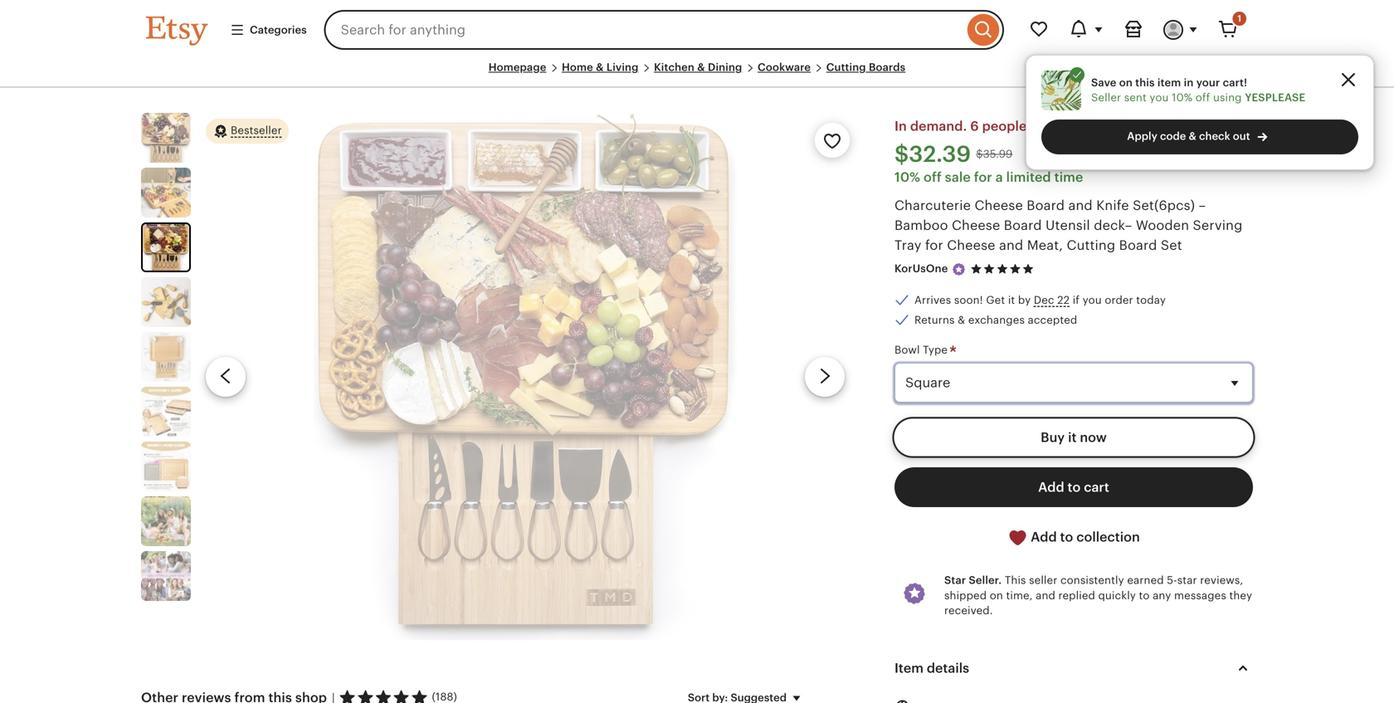 Task type: locate. For each thing, give the bounding box(es) containing it.
& for home & living
[[596, 61, 604, 73]]

0 horizontal spatial charcuterie cheese board and knife set6pcs bamboo cheese square image
[[143, 224, 189, 271]]

1 vertical spatial 10%
[[895, 170, 921, 185]]

0 vertical spatial cutting
[[827, 61, 866, 73]]

0 vertical spatial 10%
[[1172, 91, 1193, 104]]

categories
[[250, 24, 307, 36]]

on inside this seller consistently earned 5-star reviews, shipped on time, and replied quickly to any messages they received.
[[990, 589, 1003, 602]]

1 horizontal spatial this
[[1136, 76, 1155, 89]]

charcuterie cheese board and knife set6pcs bamboo cheese square image
[[314, 113, 737, 640], [143, 224, 189, 271]]

1 vertical spatial off
[[924, 170, 942, 185]]

& right home at the top left of page
[[596, 61, 604, 73]]

& for kitchen & dining
[[697, 61, 705, 73]]

0 horizontal spatial off
[[924, 170, 942, 185]]

add left the cart
[[1038, 480, 1065, 495]]

1 vertical spatial for
[[925, 238, 944, 253]]

hours.
[[1192, 119, 1233, 134]]

0 horizontal spatial 10%
[[895, 170, 921, 185]]

bestseller button
[[206, 118, 289, 145]]

1 vertical spatial on
[[990, 589, 1003, 602]]

Search for anything text field
[[324, 10, 964, 50]]

and left meat,
[[999, 238, 1024, 253]]

0 horizontal spatial you
[[1083, 294, 1102, 306]]

deck–
[[1094, 218, 1133, 233]]

categories button
[[217, 15, 319, 45]]

add up seller
[[1031, 529, 1057, 544]]

1 vertical spatial cutting
[[1067, 238, 1116, 253]]

knife
[[1097, 198, 1129, 213]]

using
[[1214, 91, 1242, 104]]

arrives soon! get it by dec 22 if you order today
[[915, 294, 1166, 306]]

accepted
[[1028, 314, 1078, 326]]

categories banner
[[116, 0, 1278, 60]]

10% down $32.39 at top right
[[895, 170, 921, 185]]

in left the at the right
[[1107, 119, 1119, 134]]

1 horizontal spatial and
[[1036, 589, 1056, 602]]

to for cart
[[1068, 480, 1081, 495]]

& right code
[[1189, 130, 1197, 142]]

0 horizontal spatial cutting
[[827, 61, 866, 73]]

2 vertical spatial and
[[1036, 589, 1056, 602]]

for down bamboo
[[925, 238, 944, 253]]

korusone link
[[895, 262, 948, 275]]

to left the cart
[[1068, 480, 1081, 495]]

none search field inside the categories banner
[[324, 10, 1004, 50]]

& for returns & exchanges accepted
[[958, 314, 966, 326]]

people
[[982, 119, 1027, 134]]

star_seller image
[[952, 262, 966, 277]]

this up sent
[[1136, 76, 1155, 89]]

seller
[[1029, 574, 1058, 587]]

–
[[1199, 198, 1206, 213]]

0 vertical spatial this
[[1136, 76, 1155, 89]]

and up utensil
[[1069, 198, 1093, 213]]

off down your
[[1196, 91, 1211, 104]]

menu bar containing homepage
[[146, 60, 1248, 88]]

home & living
[[562, 61, 639, 73]]

1 vertical spatial add
[[1031, 529, 1057, 544]]

& left dining
[[697, 61, 705, 73]]

0 horizontal spatial this
[[1080, 119, 1104, 134]]

0 vertical spatial add
[[1038, 480, 1065, 495]]

seller.
[[969, 574, 1002, 587]]

2 vertical spatial to
[[1139, 589, 1150, 602]]

0 horizontal spatial on
[[990, 589, 1003, 602]]

2 vertical spatial cheese
[[947, 238, 996, 253]]

by
[[1018, 294, 1031, 306]]

in inside save on this item in your cart! seller sent you 10% off using yesplease
[[1184, 76, 1194, 89]]

off down $32.39 at top right
[[924, 170, 942, 185]]

item
[[895, 661, 924, 675]]

bestseller
[[231, 124, 282, 137]]

$35.99
[[976, 148, 1013, 160]]

it
[[1008, 294, 1015, 306], [1068, 430, 1077, 445]]

1 horizontal spatial on
[[1120, 76, 1133, 89]]

None search field
[[324, 10, 1004, 50]]

1 vertical spatial to
[[1060, 529, 1074, 544]]

boards
[[869, 61, 906, 73]]

it inside buy it now button
[[1068, 430, 1077, 445]]

any
[[1153, 589, 1172, 602]]

exchanges
[[969, 314, 1025, 326]]

star
[[1178, 574, 1198, 587]]

for inside charcuterie cheese board and knife set(6pcs) – bamboo cheese board utensil deck– wooden serving tray for cheese and meat, cutting board set
[[925, 238, 944, 253]]

in
[[895, 119, 907, 134]]

cheese
[[975, 198, 1023, 213], [952, 218, 1001, 233], [947, 238, 996, 253]]

&
[[596, 61, 604, 73], [697, 61, 705, 73], [1189, 130, 1197, 142], [958, 314, 966, 326]]

0 horizontal spatial it
[[1008, 294, 1015, 306]]

charcuterie cheese board and knife set(6pcs) – bamboo cheese board utensil deck– wooden serving tray for cheese and meat, cutting board set
[[895, 198, 1243, 253]]

utensil
[[1046, 218, 1091, 233]]

it left by
[[1008, 294, 1015, 306]]

time
[[1055, 170, 1084, 185]]

0 horizontal spatial and
[[999, 238, 1024, 253]]

5-
[[1167, 574, 1178, 587]]

bowl type
[[895, 344, 951, 356]]

1 vertical spatial in
[[1107, 119, 1119, 134]]

cutting inside charcuterie cheese board and knife set(6pcs) – bamboo cheese board utensil deck– wooden serving tray for cheese and meat, cutting board set
[[1067, 238, 1116, 253]]

you right if on the top of page
[[1083, 294, 1102, 306]]

for left a
[[974, 170, 993, 185]]

0 vertical spatial to
[[1068, 480, 1081, 495]]

0 vertical spatial and
[[1069, 198, 1093, 213]]

homepage
[[489, 61, 547, 73]]

& inside 'link'
[[1189, 130, 1197, 142]]

a
[[996, 170, 1003, 185]]

on up sent
[[1120, 76, 1133, 89]]

add to cart
[[1038, 480, 1110, 495]]

board up utensil
[[1027, 198, 1065, 213]]

menu bar
[[146, 60, 1248, 88]]

you down "item"
[[1150, 91, 1169, 104]]

on
[[1120, 76, 1133, 89], [990, 589, 1003, 602]]

charcuterie cheese board and knife set6pcs bamboo cheese image 9 image
[[141, 551, 191, 601]]

board down the wooden
[[1119, 238, 1157, 253]]

1 link
[[1209, 10, 1248, 50]]

1 horizontal spatial it
[[1068, 430, 1077, 445]]

to down earned
[[1139, 589, 1150, 602]]

bamboo
[[895, 218, 948, 233]]

kitchen & dining
[[654, 61, 742, 73]]

sale
[[945, 170, 971, 185]]

22
[[1058, 294, 1070, 306]]

living
[[607, 61, 639, 73]]

dec
[[1034, 294, 1055, 306]]

0 vertical spatial you
[[1150, 91, 1169, 104]]

off
[[1196, 91, 1211, 104], [924, 170, 942, 185]]

and down seller
[[1036, 589, 1056, 602]]

charcuterie cheese board and knife set6pcs bamboo cheese round image
[[141, 113, 191, 163]]

they
[[1230, 589, 1253, 602]]

10% down "item"
[[1172, 91, 1193, 104]]

0 vertical spatial off
[[1196, 91, 1211, 104]]

on inside save on this item in your cart! seller sent you 10% off using yesplease
[[1120, 76, 1133, 89]]

cart!
[[1223, 76, 1248, 89]]

your
[[1197, 76, 1220, 89]]

1 vertical spatial and
[[999, 238, 1024, 253]]

add for add to collection
[[1031, 529, 1057, 544]]

(188)
[[432, 691, 457, 703]]

1 horizontal spatial you
[[1150, 91, 1169, 104]]

cutting
[[827, 61, 866, 73], [1067, 238, 1116, 253]]

1 vertical spatial it
[[1068, 430, 1077, 445]]

0 vertical spatial on
[[1120, 76, 1133, 89]]

type
[[923, 344, 948, 356]]

1 vertical spatial board
[[1004, 218, 1042, 233]]

1 horizontal spatial charcuterie cheese board and knife set6pcs bamboo cheese square image
[[314, 113, 737, 640]]

you inside save on this item in your cart! seller sent you 10% off using yesplease
[[1150, 91, 1169, 104]]

to
[[1068, 480, 1081, 495], [1060, 529, 1074, 544], [1139, 589, 1150, 602]]

reviews,
[[1201, 574, 1244, 587]]

kitchen
[[654, 61, 695, 73]]

yesplease
[[1245, 91, 1306, 104]]

0 vertical spatial in
[[1184, 76, 1194, 89]]

and inside this seller consistently earned 5-star reviews, shipped on time, and replied quickly to any messages they received.
[[1036, 589, 1056, 602]]

returns & exchanges accepted
[[915, 314, 1078, 326]]

charcuterie cheese board and knife set6pcs bamboo cheese image 6 image
[[141, 387, 191, 437]]

add
[[1038, 480, 1065, 495], [1031, 529, 1057, 544]]

in right "item"
[[1184, 76, 1194, 89]]

0 vertical spatial for
[[974, 170, 993, 185]]

tray
[[895, 238, 922, 253]]

1 horizontal spatial cutting
[[1067, 238, 1116, 253]]

soon! get
[[954, 294, 1005, 306]]

2 horizontal spatial and
[[1069, 198, 1093, 213]]

add to cart button
[[895, 467, 1253, 507]]

this down seller
[[1080, 119, 1104, 134]]

kitchen & dining link
[[654, 61, 742, 73]]

board up meat,
[[1004, 218, 1042, 233]]

1 horizontal spatial in
[[1184, 76, 1194, 89]]

buy it now
[[1041, 430, 1107, 445]]

2 vertical spatial board
[[1119, 238, 1157, 253]]

on down seller.
[[990, 589, 1003, 602]]

cutting left boards
[[827, 61, 866, 73]]

& right returns
[[958, 314, 966, 326]]

0 horizontal spatial for
[[925, 238, 944, 253]]

meat,
[[1027, 238, 1063, 253]]

dining
[[708, 61, 742, 73]]

10% off sale for a limited time
[[895, 170, 1084, 185]]

1 horizontal spatial off
[[1196, 91, 1211, 104]]

to left collection
[[1060, 529, 1074, 544]]

board
[[1027, 198, 1065, 213], [1004, 218, 1042, 233], [1119, 238, 1157, 253]]

0 horizontal spatial in
[[1107, 119, 1119, 134]]

cutting down deck–
[[1067, 238, 1116, 253]]

cutting boards link
[[827, 61, 906, 73]]

last
[[1147, 119, 1170, 134]]

it right the buy
[[1068, 430, 1077, 445]]

set
[[1161, 238, 1183, 253]]

1 horizontal spatial 10%
[[1172, 91, 1193, 104]]



Task type: describe. For each thing, give the bounding box(es) containing it.
if
[[1073, 294, 1080, 306]]

star
[[945, 574, 966, 587]]

item
[[1158, 76, 1181, 89]]

1 vertical spatial this
[[1080, 119, 1104, 134]]

0 vertical spatial board
[[1027, 198, 1065, 213]]

time,
[[1006, 589, 1033, 602]]

to for collection
[[1060, 529, 1074, 544]]

apply code & check out link
[[1042, 120, 1359, 154]]

save
[[1092, 76, 1117, 89]]

bowl
[[895, 344, 920, 356]]

home & living link
[[562, 61, 639, 73]]

out
[[1233, 130, 1251, 142]]

1 vertical spatial cheese
[[952, 218, 1001, 233]]

6
[[971, 119, 979, 134]]

wooden
[[1136, 218, 1190, 233]]

code
[[1160, 130, 1186, 142]]

buy
[[1041, 430, 1065, 445]]

replied
[[1059, 589, 1096, 602]]

apply
[[1127, 130, 1158, 142]]

this
[[1005, 574, 1026, 587]]

in demand. 6 people bought this in the last 24 hours.
[[895, 119, 1233, 134]]

0 vertical spatial it
[[1008, 294, 1015, 306]]

cookware
[[758, 61, 811, 73]]

quickly
[[1099, 589, 1136, 602]]

cookware link
[[758, 61, 811, 73]]

charcuterie cheese board and knife set6pcs bamboo cheese image 5 image
[[141, 332, 191, 382]]

order
[[1105, 294, 1134, 306]]

cart
[[1084, 480, 1110, 495]]

add for add to cart
[[1038, 480, 1065, 495]]

save on this item in your cart! seller sent you 10% off using yesplease
[[1092, 76, 1306, 104]]

this seller consistently earned 5-star reviews, shipped on time, and replied quickly to any messages they received.
[[945, 574, 1253, 617]]

10% inside save on this item in your cart! seller sent you 10% off using yesplease
[[1172, 91, 1193, 104]]

consistently
[[1061, 574, 1125, 587]]

24
[[1173, 119, 1189, 134]]

0 vertical spatial cheese
[[975, 198, 1023, 213]]

item details button
[[880, 648, 1268, 688]]

buy it now button
[[895, 417, 1253, 457]]

cutting boards
[[827, 61, 906, 73]]

the
[[1122, 119, 1143, 134]]

$32.39
[[895, 141, 971, 167]]

earned
[[1127, 574, 1164, 587]]

arrives
[[915, 294, 951, 306]]

to inside this seller consistently earned 5-star reviews, shipped on time, and replied quickly to any messages they received.
[[1139, 589, 1150, 602]]

collection
[[1077, 529, 1140, 544]]

homepage link
[[489, 61, 547, 73]]

returns
[[915, 314, 955, 326]]

messages
[[1175, 589, 1227, 602]]

1 horizontal spatial for
[[974, 170, 993, 185]]

charcuterie
[[895, 198, 971, 213]]

demand.
[[910, 119, 967, 134]]

today
[[1137, 294, 1166, 306]]

received.
[[945, 604, 993, 617]]

1
[[1238, 13, 1242, 24]]

korusone
[[895, 262, 948, 275]]

item details
[[895, 661, 970, 675]]

cutting inside menu bar
[[827, 61, 866, 73]]

shipped
[[945, 589, 987, 602]]

home
[[562, 61, 593, 73]]

$32.39 $35.99
[[895, 141, 1013, 167]]

limited
[[1007, 170, 1051, 185]]

now
[[1080, 430, 1107, 445]]

star seller.
[[945, 574, 1002, 587]]

charcuterie cheese board and knife set6pcs bamboo cheese image 8 image
[[141, 497, 191, 546]]

charcuterie cheese board and knife set6pcs bamboo cheese image 2 image
[[141, 168, 191, 218]]

off inside save on this item in your cart! seller sent you 10% off using yesplease
[[1196, 91, 1211, 104]]

sent
[[1124, 91, 1147, 104]]

check
[[1199, 130, 1231, 142]]

set(6pcs)
[[1133, 198, 1195, 213]]

charcuterie cheese board and knife set6pcs bamboo cheese image 4 image
[[141, 277, 191, 327]]

charcuterie cheese board and knife set6pcs bamboo cheese image 7 image
[[141, 442, 191, 492]]

bought
[[1030, 119, 1077, 134]]

seller
[[1092, 91, 1122, 104]]

this inside save on this item in your cart! seller sent you 10% off using yesplease
[[1136, 76, 1155, 89]]

add to collection button
[[895, 517, 1253, 558]]

details
[[927, 661, 970, 675]]

serving
[[1193, 218, 1243, 233]]

1 vertical spatial you
[[1083, 294, 1102, 306]]



Task type: vqa. For each thing, say whether or not it's contained in the screenshot.
Buy it now
yes



